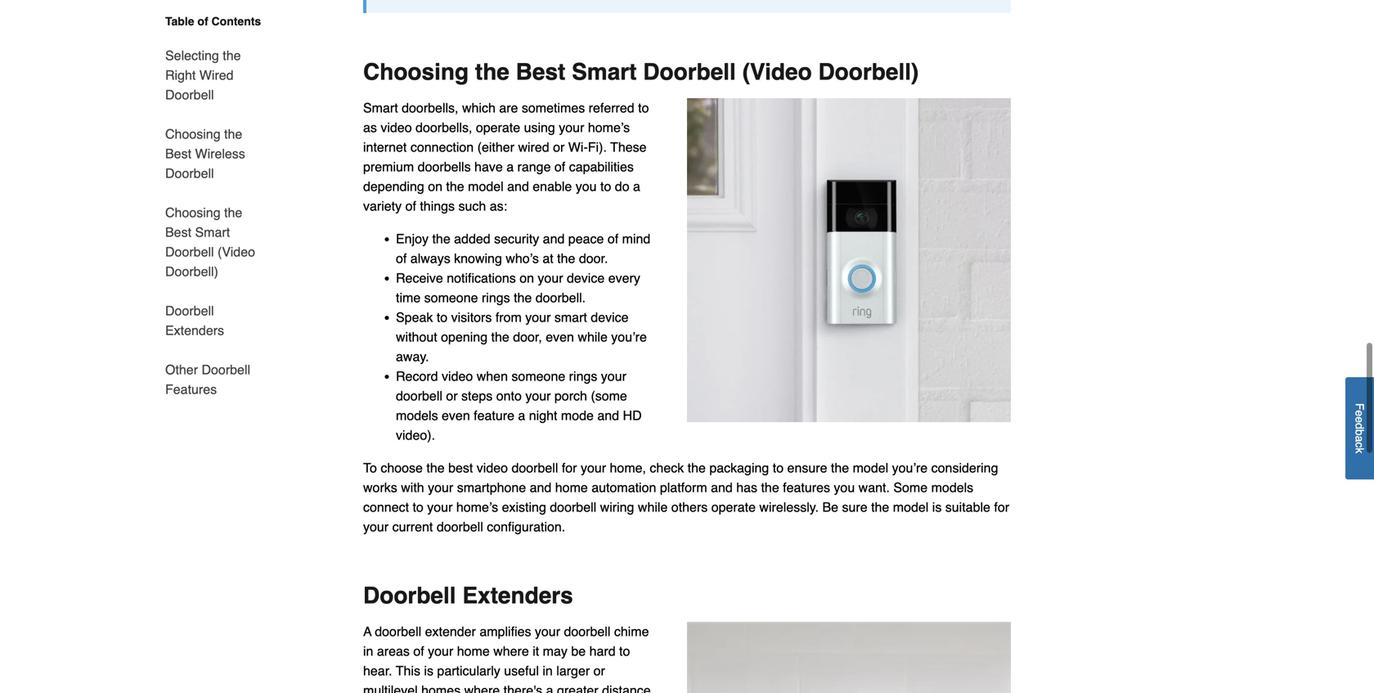 Task type: vqa. For each thing, say whether or not it's contained in the screenshot.
THE AREAS
yes



Task type: locate. For each thing, give the bounding box(es) containing it.
your up door,
[[526, 310, 551, 325]]

1 horizontal spatial home's
[[588, 120, 630, 135]]

rings up the porch
[[569, 369, 598, 384]]

0 vertical spatial doorbell)
[[819, 59, 919, 85]]

models down considering
[[932, 480, 974, 495]]

the up from
[[514, 290, 532, 305]]

1 vertical spatial choosing
[[165, 126, 221, 142]]

1 vertical spatial someone
[[512, 369, 566, 384]]

suitable
[[946, 500, 991, 515]]

to down chime
[[620, 644, 631, 659]]

0 vertical spatial models
[[396, 408, 438, 423]]

a
[[363, 624, 372, 639]]

the up 'which'
[[475, 59, 510, 85]]

you up 'sure'
[[834, 480, 855, 495]]

door,
[[513, 329, 542, 345]]

e up b
[[1354, 417, 1367, 423]]

1 vertical spatial operate
[[712, 500, 756, 515]]

of right table
[[198, 15, 208, 28]]

doorbell extenders up extender
[[363, 583, 574, 609]]

operate up (either at top left
[[476, 120, 521, 135]]

a inside 'button'
[[1354, 436, 1367, 442]]

of down enjoy
[[396, 251, 407, 266]]

0 vertical spatial (video
[[743, 59, 812, 85]]

you inside smart doorbells, which are sometimes referred to as video doorbells, operate using your home's internet connection (either wired or wi-fi). these premium doorbells have a range of capabilities depending on the model and enable you to do a variety of things such as:
[[576, 179, 597, 194]]

2 horizontal spatial video
[[477, 460, 508, 476]]

the
[[223, 48, 241, 63], [475, 59, 510, 85], [224, 126, 242, 142], [446, 179, 465, 194], [224, 205, 242, 220], [433, 231, 451, 246], [557, 251, 576, 266], [514, 290, 532, 305], [492, 329, 510, 345], [427, 460, 445, 476], [688, 460, 706, 476], [831, 460, 850, 476], [762, 480, 780, 495], [872, 500, 890, 515]]

while down automation
[[638, 500, 668, 515]]

where down particularly
[[465, 683, 500, 693]]

1 vertical spatial choosing the best smart doorbell (video doorbell)
[[165, 205, 255, 279]]

your right with
[[428, 480, 454, 495]]

to left the do
[[601, 179, 612, 194]]

choosing up wireless
[[165, 126, 221, 142]]

doorbell
[[644, 59, 736, 85], [165, 87, 214, 102], [165, 166, 214, 181], [165, 244, 214, 259], [165, 303, 214, 318], [202, 362, 250, 377], [363, 583, 456, 609]]

the up wired
[[223, 48, 241, 63]]

0 horizontal spatial operate
[[476, 120, 521, 135]]

1 horizontal spatial on
[[520, 270, 534, 286]]

2 vertical spatial best
[[165, 225, 192, 240]]

2 horizontal spatial or
[[594, 663, 606, 678]]

doorbell extenders inside table of contents element
[[165, 303, 224, 338]]

0 horizontal spatial for
[[562, 460, 577, 476]]

0 horizontal spatial while
[[578, 329, 608, 345]]

other doorbell features link
[[165, 350, 268, 399]]

1 horizontal spatial rings
[[569, 369, 598, 384]]

1 vertical spatial best
[[165, 146, 192, 161]]

wired
[[518, 140, 550, 155]]

0 horizontal spatial you
[[576, 179, 597, 194]]

on
[[428, 179, 443, 194], [520, 270, 534, 286]]

rings up from
[[482, 290, 510, 305]]

for down the mode
[[562, 460, 577, 476]]

a doorbell extender amplifies your doorbell chime in areas of your home where it may be hard to hear. this is particularly useful in larger or multilevel homes where there's a greater dista
[[363, 624, 658, 693]]

0 vertical spatial while
[[578, 329, 608, 345]]

someone up visitors
[[425, 290, 478, 305]]

1 horizontal spatial models
[[932, 480, 974, 495]]

1 horizontal spatial operate
[[712, 500, 756, 515]]

best
[[449, 460, 473, 476]]

and down (some
[[598, 408, 620, 423]]

home inside to choose the best video doorbell for your home, check the packaging to ensure the model you're considering works with your smartphone and home automation platform and has the features you want. some models connect to your home's existing doorbell wiring while others operate wirelessly. be sure the model is suitable for your current doorbell configuration.
[[556, 480, 588, 495]]

0 vertical spatial in
[[363, 644, 374, 659]]

1 vertical spatial is
[[424, 663, 434, 678]]

the down 'doorbells'
[[446, 179, 465, 194]]

0 horizontal spatial on
[[428, 179, 443, 194]]

you're up some
[[893, 460, 928, 476]]

other doorbell features
[[165, 362, 250, 397]]

models inside to choose the best video doorbell for your home, check the packaging to ensure the model you're considering works with your smartphone and home automation platform and has the features you want. some models connect to your home's existing doorbell wiring while others operate wirelessly. be sure the model is suitable for your current doorbell configuration.
[[932, 480, 974, 495]]

1 vertical spatial for
[[995, 500, 1010, 515]]

2 vertical spatial model
[[894, 500, 929, 515]]

0 horizontal spatial is
[[424, 663, 434, 678]]

check
[[650, 460, 684, 476]]

1 horizontal spatial video
[[442, 369, 473, 384]]

enjoy the added security and peace of mind of always knowing who's at the door. receive notifications on your device every time someone rings the doorbell. speak to visitors from your smart device without opening the door, even while you're away. record video when someone rings your doorbell or steps onto your porch (some models even feature a night mode and hd video).
[[396, 231, 651, 443]]

doorbells,
[[402, 100, 459, 115], [416, 120, 473, 135]]

0 horizontal spatial video
[[381, 120, 412, 135]]

1 horizontal spatial or
[[553, 140, 565, 155]]

feature
[[474, 408, 515, 423]]

works
[[363, 480, 398, 495]]

1 vertical spatial device
[[591, 310, 629, 325]]

f
[[1354, 403, 1367, 410]]

1 horizontal spatial choosing the best smart doorbell (video doorbell)
[[363, 59, 919, 85]]

1 vertical spatial you're
[[893, 460, 928, 476]]

your inside smart doorbells, which are sometimes referred to as video doorbells, operate using your home's internet connection (either wired or wi-fi). these premium doorbells have a range of capabilities depending on the model and enable you to do a variety of things such as:
[[559, 120, 585, 135]]

choosing down choosing the best wireless doorbell
[[165, 205, 221, 220]]

1 vertical spatial doorbell)
[[165, 264, 218, 279]]

home's inside to choose the best video doorbell for your home, check the packaging to ensure the model you're considering works with your smartphone and home automation platform and has the features you want. some models connect to your home's existing doorbell wiring while others operate wirelessly. be sure the model is suitable for your current doorbell configuration.
[[457, 500, 499, 515]]

1 horizontal spatial extenders
[[463, 583, 574, 609]]

device down door. at the top left of the page
[[567, 270, 605, 286]]

be
[[823, 500, 839, 515]]

0 vertical spatial where
[[494, 644, 529, 659]]

your
[[559, 120, 585, 135], [538, 270, 564, 286], [526, 310, 551, 325], [601, 369, 627, 384], [526, 388, 551, 403], [581, 460, 607, 476], [428, 480, 454, 495], [427, 500, 453, 515], [363, 519, 389, 534], [535, 624, 561, 639], [428, 644, 454, 659]]

your down connect
[[363, 519, 389, 534]]

1 vertical spatial home's
[[457, 500, 499, 515]]

0 vertical spatial model
[[468, 179, 504, 194]]

extenders up amplifies
[[463, 583, 574, 609]]

your up wi-
[[559, 120, 585, 135]]

0 vertical spatial extenders
[[165, 323, 224, 338]]

e up d
[[1354, 410, 1367, 417]]

smart up as
[[363, 100, 398, 115]]

or down hard on the bottom of page
[[594, 663, 606, 678]]

rings
[[482, 290, 510, 305], [569, 369, 598, 384]]

best inside choosing the best wireless doorbell
[[165, 146, 192, 161]]

0 horizontal spatial you're
[[612, 329, 647, 345]]

c
[[1354, 442, 1367, 448]]

0 horizontal spatial someone
[[425, 290, 478, 305]]

0 vertical spatial doorbell extenders
[[165, 303, 224, 338]]

1 horizontal spatial smart
[[363, 100, 398, 115]]

doorbell inside choosing the best wireless doorbell
[[165, 166, 214, 181]]

0 vertical spatial operate
[[476, 120, 521, 135]]

the right at
[[557, 251, 576, 266]]

extenders inside doorbell extenders link
[[165, 323, 224, 338]]

security
[[494, 231, 540, 246]]

1 vertical spatial where
[[465, 683, 500, 693]]

sure
[[843, 500, 868, 515]]

things
[[420, 198, 455, 214]]

want.
[[859, 480, 890, 495]]

0 horizontal spatial model
[[468, 179, 504, 194]]

time
[[396, 290, 421, 305]]

while inside "enjoy the added security and peace of mind of always knowing who's at the door. receive notifications on your device every time someone rings the doorbell. speak to visitors from your smart device without opening the door, even while you're away. record video when someone rings your doorbell or steps onto your porch (some models even feature a night mode and hd video)."
[[578, 329, 608, 345]]

choosing inside choosing the best wireless doorbell
[[165, 126, 221, 142]]

door.
[[579, 251, 608, 266]]

f e e d b a c k button
[[1346, 377, 1375, 480]]

a
[[507, 159, 514, 174], [634, 179, 641, 194], [518, 408, 526, 423], [1354, 436, 1367, 442], [546, 683, 554, 693]]

steps
[[462, 388, 493, 403]]

1 horizontal spatial even
[[546, 329, 575, 345]]

onto
[[497, 388, 522, 403]]

e
[[1354, 410, 1367, 417], [1354, 417, 1367, 423]]

1 horizontal spatial (video
[[743, 59, 812, 85]]

someone up onto
[[512, 369, 566, 384]]

doorbell extenders up other
[[165, 303, 224, 338]]

0 vertical spatial you're
[[612, 329, 647, 345]]

0 horizontal spatial doorbell)
[[165, 264, 218, 279]]

a right have
[[507, 159, 514, 174]]

0 horizontal spatial doorbell extenders
[[165, 303, 224, 338]]

smart down choosing the best wireless doorbell link
[[195, 225, 230, 240]]

doorbell inside other doorbell features
[[202, 362, 250, 377]]

2 vertical spatial or
[[594, 663, 606, 678]]

0 vertical spatial rings
[[482, 290, 510, 305]]

0 vertical spatial home's
[[588, 120, 630, 135]]

to
[[638, 100, 649, 115], [601, 179, 612, 194], [437, 310, 448, 325], [773, 460, 784, 476], [413, 500, 424, 515], [620, 644, 631, 659]]

video inside smart doorbells, which are sometimes referred to as video doorbells, operate using your home's internet connection (either wired or wi-fi). these premium doorbells have a range of capabilities depending on the model and enable you to do a variety of things such as:
[[381, 120, 412, 135]]

your up night
[[526, 388, 551, 403]]

doorbell
[[396, 388, 443, 403], [512, 460, 558, 476], [550, 500, 597, 515], [437, 519, 483, 534], [375, 624, 422, 639], [564, 624, 611, 639]]

this
[[396, 663, 421, 678]]

of
[[198, 15, 208, 28], [555, 159, 566, 174], [406, 198, 417, 214], [608, 231, 619, 246], [396, 251, 407, 266], [414, 644, 425, 659]]

0 vertical spatial choosing the best smart doorbell (video doorbell)
[[363, 59, 919, 85]]

choosing the best smart doorbell (video doorbell) inside table of contents element
[[165, 205, 255, 279]]

for right suitable
[[995, 500, 1010, 515]]

of down depending
[[406, 198, 417, 214]]

k
[[1354, 448, 1367, 454]]

1 horizontal spatial for
[[995, 500, 1010, 515]]

doorbell extenders link
[[165, 291, 268, 350]]

choosing the best smart doorbell (video doorbell)
[[363, 59, 919, 85], [165, 205, 255, 279]]

you down capabilities
[[576, 179, 597, 194]]

2 horizontal spatial smart
[[572, 59, 637, 85]]

(some
[[591, 388, 628, 403]]

for
[[562, 460, 577, 476], [995, 500, 1010, 515]]

model down have
[[468, 179, 504, 194]]

0 horizontal spatial in
[[363, 644, 374, 659]]

model up the want. in the bottom of the page
[[853, 460, 889, 476]]

home,
[[610, 460, 647, 476]]

model down some
[[894, 500, 929, 515]]

choosing the best smart doorbell (video doorbell) up referred
[[363, 59, 919, 85]]

2 vertical spatial video
[[477, 460, 508, 476]]

home's down "smartphone"
[[457, 500, 499, 515]]

as
[[363, 120, 377, 135]]

0 vertical spatial video
[[381, 120, 412, 135]]

device
[[567, 270, 605, 286], [591, 310, 629, 325]]

0 vertical spatial on
[[428, 179, 443, 194]]

smart up referred
[[572, 59, 637, 85]]

1 vertical spatial doorbell extenders
[[363, 583, 574, 609]]

1 horizontal spatial doorbell extenders
[[363, 583, 574, 609]]

right
[[165, 68, 196, 83]]

operate down has at the bottom right of the page
[[712, 500, 756, 515]]

0 horizontal spatial or
[[446, 388, 458, 403]]

to right speak
[[437, 310, 448, 325]]

smart inside table of contents element
[[195, 225, 230, 240]]

1 vertical spatial smart
[[363, 100, 398, 115]]

(video inside choosing the best smart doorbell (video doorbell)
[[218, 244, 255, 259]]

0 vertical spatial choosing
[[363, 59, 469, 85]]

always
[[411, 251, 451, 266]]

1 vertical spatial video
[[442, 369, 473, 384]]

0 horizontal spatial (video
[[218, 244, 255, 259]]

on up things
[[428, 179, 443, 194]]

video up internet at left top
[[381, 120, 412, 135]]

someone
[[425, 290, 478, 305], [512, 369, 566, 384]]

and down range
[[508, 179, 529, 194]]

0 vertical spatial you
[[576, 179, 597, 194]]

even
[[546, 329, 575, 345], [442, 408, 470, 423]]

a right there's
[[546, 683, 554, 693]]

d
[[1354, 423, 1367, 430]]

doorbell right current
[[437, 519, 483, 534]]

models inside "enjoy the added security and peace of mind of always knowing who's at the door. receive notifications on your device every time someone rings the doorbell. speak to visitors from your smart device without opening the door, even while you're away. record video when someone rings your doorbell or steps onto your porch (some models even feature a night mode and hd video)."
[[396, 408, 438, 423]]

or left steps
[[446, 388, 458, 403]]

are
[[499, 100, 518, 115]]

a right the do
[[634, 179, 641, 194]]

or left wi-
[[553, 140, 565, 155]]

1 horizontal spatial you're
[[893, 460, 928, 476]]

extenders up other
[[165, 323, 224, 338]]

home left automation
[[556, 480, 588, 495]]

your left home,
[[581, 460, 607, 476]]

connect
[[363, 500, 409, 515]]

1 horizontal spatial while
[[638, 500, 668, 515]]

even down steps
[[442, 408, 470, 423]]

doorbell down record
[[396, 388, 443, 403]]

choosing the best wireless doorbell
[[165, 126, 245, 181]]

home's down referred
[[588, 120, 630, 135]]

doorbell inside doorbell extenders
[[165, 303, 214, 318]]

1 vertical spatial or
[[446, 388, 458, 403]]

1 vertical spatial extenders
[[463, 583, 574, 609]]

selecting the right wired doorbell
[[165, 48, 241, 102]]

the down wireless
[[224, 205, 242, 220]]

you're down every
[[612, 329, 647, 345]]

0 horizontal spatial choosing the best smart doorbell (video doorbell)
[[165, 205, 255, 279]]

of inside 'a doorbell extender amplifies your doorbell chime in areas of your home where it may be hard to hear. this is particularly useful in larger or multilevel homes where there's a greater dista'
[[414, 644, 425, 659]]

features
[[783, 480, 831, 495]]

0 horizontal spatial home's
[[457, 500, 499, 515]]

0 horizontal spatial extenders
[[165, 323, 224, 338]]

while down 'smart' on the left top of the page
[[578, 329, 608, 345]]

a up k
[[1354, 436, 1367, 442]]

even down 'smart' on the left top of the page
[[546, 329, 575, 345]]

models
[[396, 408, 438, 423], [932, 480, 974, 495]]

1 vertical spatial on
[[520, 270, 534, 286]]

while inside to choose the best video doorbell for your home, check the packaging to ensure the model you're considering works with your smartphone and home automation platform and has the features you want. some models connect to your home's existing doorbell wiring while others operate wirelessly. be sure the model is suitable for your current doorbell configuration.
[[638, 500, 668, 515]]

home up particularly
[[457, 644, 490, 659]]

operate inside to choose the best video doorbell for your home, check the packaging to ensure the model you're considering works with your smartphone and home automation platform and has the features you want. some models connect to your home's existing doorbell wiring while others operate wirelessly. be sure the model is suitable for your current doorbell configuration.
[[712, 500, 756, 515]]

is right this
[[424, 663, 434, 678]]

and up the existing
[[530, 480, 552, 495]]

or inside 'a doorbell extender amplifies your doorbell chime in areas of your home where it may be hard to hear. this is particularly useful in larger or multilevel homes where there's a greater dista'
[[594, 663, 606, 678]]

the up wireless
[[224, 126, 242, 142]]

models up video).
[[396, 408, 438, 423]]

1 vertical spatial home
[[457, 644, 490, 659]]

video up steps
[[442, 369, 473, 384]]

doorbell) inside 'choosing the best smart doorbell (video doorbell)' link
[[165, 264, 218, 279]]

variety
[[363, 198, 402, 214]]

you inside to choose the best video doorbell for your home, check the packaging to ensure the model you're considering works with your smartphone and home automation platform and has the features you want. some models connect to your home's existing doorbell wiring while others operate wirelessly. be sure the model is suitable for your current doorbell configuration.
[[834, 480, 855, 495]]

1 vertical spatial (video
[[218, 244, 255, 259]]

in down a
[[363, 644, 374, 659]]

2 vertical spatial choosing
[[165, 205, 221, 220]]

1 vertical spatial you
[[834, 480, 855, 495]]

where down amplifies
[[494, 644, 529, 659]]

to up current
[[413, 500, 424, 515]]

choosing
[[363, 59, 469, 85], [165, 126, 221, 142], [165, 205, 221, 220]]

you
[[576, 179, 597, 194], [834, 480, 855, 495]]

configuration.
[[487, 519, 566, 534]]

0 horizontal spatial smart
[[195, 225, 230, 240]]

choosing for 'choosing the best smart doorbell (video doorbell)' link
[[165, 205, 221, 220]]

to right referred
[[638, 100, 649, 115]]

choosing the best smart doorbell (video doorbell) up doorbell extenders link
[[165, 205, 255, 279]]

1 vertical spatial rings
[[569, 369, 598, 384]]

0 horizontal spatial rings
[[482, 290, 510, 305]]

1 vertical spatial even
[[442, 408, 470, 423]]

video up "smartphone"
[[477, 460, 508, 476]]

1 horizontal spatial someone
[[512, 369, 566, 384]]

of up this
[[414, 644, 425, 659]]

or inside smart doorbells, which are sometimes referred to as video doorbells, operate using your home's internet connection (either wired or wi-fi). these premium doorbells have a range of capabilities depending on the model and enable you to do a variety of things such as:
[[553, 140, 565, 155]]

0 horizontal spatial home
[[457, 644, 490, 659]]

device right 'smart' on the left top of the page
[[591, 310, 629, 325]]

a left night
[[518, 408, 526, 423]]

1 horizontal spatial you
[[834, 480, 855, 495]]

1 vertical spatial in
[[543, 663, 553, 678]]

model inside smart doorbells, which are sometimes referred to as video doorbells, operate using your home's internet connection (either wired or wi-fi). these premium doorbells have a range of capabilities depending on the model and enable you to do a variety of things such as:
[[468, 179, 504, 194]]

peace
[[569, 231, 604, 246]]



Task type: describe. For each thing, give the bounding box(es) containing it.
home inside 'a doorbell extender amplifies your doorbell chime in areas of your home where it may be hard to hear. this is particularly useful in larger or multilevel homes where there's a greater dista'
[[457, 644, 490, 659]]

0 vertical spatial someone
[[425, 290, 478, 305]]

night
[[529, 408, 558, 423]]

to left ensure
[[773, 460, 784, 476]]

a inside 'a doorbell extender amplifies your doorbell chime in areas of your home where it may be hard to hear. this is particularly useful in larger or multilevel homes where there's a greater dista'
[[546, 683, 554, 693]]

1 e from the top
[[1354, 410, 1367, 417]]

opening
[[441, 329, 488, 345]]

amplifies
[[480, 624, 532, 639]]

smart inside smart doorbells, which are sometimes referred to as video doorbells, operate using your home's internet connection (either wired or wi-fi). these premium doorbells have a range of capabilities depending on the model and enable you to do a variety of things such as:
[[363, 100, 398, 115]]

these
[[611, 140, 647, 155]]

automation
[[592, 480, 657, 495]]

doorbell inside choosing the best smart doorbell (video doorbell)
[[165, 244, 214, 259]]

there's
[[504, 683, 543, 693]]

may
[[543, 644, 568, 659]]

ensure
[[788, 460, 828, 476]]

to inside 'a doorbell extender amplifies your doorbell chime in areas of your home where it may be hard to hear. this is particularly useful in larger or multilevel homes where there's a greater dista'
[[620, 644, 631, 659]]

platform
[[660, 480, 708, 495]]

the left best on the left of page
[[427, 460, 445, 476]]

table of contents element
[[146, 13, 268, 399]]

choosing for choosing the best wireless doorbell link
[[165, 126, 221, 142]]

of up enable on the left top
[[555, 159, 566, 174]]

premium
[[363, 159, 414, 174]]

the right has at the bottom right of the page
[[762, 480, 780, 495]]

homes
[[422, 683, 461, 693]]

to inside "enjoy the added security and peace of mind of always knowing who's at the door. receive notifications on your device every time someone rings the doorbell. speak to visitors from your smart device without opening the door, even while you're away. record video when someone rings your doorbell or steps onto your porch (some models even feature a night mode and hd video)."
[[437, 310, 448, 325]]

enable
[[533, 179, 572, 194]]

home's inside smart doorbells, which are sometimes referred to as video doorbells, operate using your home's internet connection (either wired or wi-fi). these premium doorbells have a range of capabilities depending on the model and enable you to do a variety of things such as:
[[588, 120, 630, 135]]

the up always
[[433, 231, 451, 246]]

referred
[[589, 100, 635, 115]]

2 horizontal spatial model
[[894, 500, 929, 515]]

internet
[[363, 140, 407, 155]]

other
[[165, 362, 198, 377]]

table
[[165, 15, 194, 28]]

the inside smart doorbells, which are sometimes referred to as video doorbells, operate using your home's internet connection (either wired or wi-fi). these premium doorbells have a range of capabilities depending on the model and enable you to do a variety of things such as:
[[446, 179, 465, 194]]

the up platform at the bottom of the page
[[688, 460, 706, 476]]

smartphone
[[457, 480, 526, 495]]

choose
[[381, 460, 423, 476]]

porch
[[555, 388, 588, 403]]

every
[[609, 270, 641, 286]]

current
[[393, 519, 433, 534]]

useful
[[504, 663, 539, 678]]

video inside to choose the best video doorbell for your home, check the packaging to ensure the model you're considering works with your smartphone and home automation platform and has the features you want. some models connect to your home's existing doorbell wiring while others operate wirelessly. be sure the model is suitable for your current doorbell configuration.
[[477, 460, 508, 476]]

have
[[475, 159, 503, 174]]

choosing the best smart doorbell (video doorbell) link
[[165, 193, 268, 291]]

has
[[737, 480, 758, 495]]

visitors
[[451, 310, 492, 325]]

you're inside "enjoy the added security and peace of mind of always knowing who's at the door. receive notifications on your device every time someone rings the doorbell. speak to visitors from your smart device without opening the door, even while you're away. record video when someone rings your doorbell or steps onto your porch (some models even feature a night mode and hd video)."
[[612, 329, 647, 345]]

features
[[165, 382, 217, 397]]

chime
[[615, 624, 649, 639]]

(either
[[478, 140, 515, 155]]

or inside "enjoy the added security and peace of mind of always knowing who's at the door. receive notifications on your device every time someone rings the doorbell. speak to visitors from your smart device without opening the door, even while you're away. record video when someone rings your doorbell or steps onto your porch (some models even feature a night mode and hd video)."
[[446, 388, 458, 403]]

and up at
[[543, 231, 565, 246]]

video inside "enjoy the added security and peace of mind of always knowing who's at the door. receive notifications on your device every time someone rings the doorbell. speak to visitors from your smart device without opening the door, even while you're away. record video when someone rings your doorbell or steps onto your porch (some models even feature a night mode and hd video)."
[[442, 369, 473, 384]]

doorbell up the areas
[[375, 624, 422, 639]]

considering
[[932, 460, 999, 476]]

0 horizontal spatial even
[[442, 408, 470, 423]]

1 vertical spatial model
[[853, 460, 889, 476]]

and left has at the bottom right of the page
[[711, 480, 733, 495]]

wi-
[[569, 140, 588, 155]]

with
[[401, 480, 425, 495]]

be
[[572, 644, 586, 659]]

doorbell inside "enjoy the added security and peace of mind of always knowing who's at the door. receive notifications on your device every time someone rings the doorbell. speak to visitors from your smart device without opening the door, even while you're away. record video when someone rings your doorbell or steps onto your porch (some models even feature a night mode and hd video)."
[[396, 388, 443, 403]]

who's
[[506, 251, 539, 266]]

selecting the right wired doorbell link
[[165, 36, 268, 115]]

your down at
[[538, 270, 564, 286]]

wired
[[200, 68, 234, 83]]

hear.
[[363, 663, 393, 678]]

range
[[518, 159, 551, 174]]

is inside to choose the best video doorbell for your home, check the packaging to ensure the model you're considering works with your smartphone and home automation platform and has the features you want. some models connect to your home's existing doorbell wiring while others operate wirelessly. be sure the model is suitable for your current doorbell configuration.
[[933, 500, 942, 515]]

as:
[[490, 198, 508, 214]]

knowing
[[454, 251, 502, 266]]

wireless
[[195, 146, 245, 161]]

best for 'choosing the best smart doorbell (video doorbell)' link
[[165, 225, 192, 240]]

the right ensure
[[831, 460, 850, 476]]

it
[[533, 644, 540, 659]]

to
[[363, 460, 377, 476]]

your up current
[[427, 500, 453, 515]]

1 horizontal spatial in
[[543, 663, 553, 678]]

a white potted plant on a counter next to a white wall with doorbell extender in outlet. image
[[687, 622, 1012, 693]]

sometimes
[[522, 100, 585, 115]]

using
[[524, 120, 556, 135]]

your down extender
[[428, 644, 454, 659]]

operate inside smart doorbells, which are sometimes referred to as video doorbells, operate using your home's internet connection (either wired or wi-fi). these premium doorbells have a range of capabilities depending on the model and enable you to do a variety of things such as:
[[476, 120, 521, 135]]

wirelessly.
[[760, 500, 819, 515]]

your up (some
[[601, 369, 627, 384]]

speak
[[396, 310, 433, 325]]

smart
[[555, 310, 588, 325]]

0 vertical spatial even
[[546, 329, 575, 345]]

doorbell left wiring
[[550, 500, 597, 515]]

is inside 'a doorbell extender amplifies your doorbell chime in areas of your home where it may be hard to hear. this is particularly useful in larger or multilevel homes where there's a greater dista'
[[424, 663, 434, 678]]

a ring video doorbell with a silver metal casing. image
[[687, 98, 1012, 422]]

0 vertical spatial for
[[562, 460, 577, 476]]

multilevel
[[363, 683, 418, 693]]

2 e from the top
[[1354, 417, 1367, 423]]

mind
[[623, 231, 651, 246]]

0 vertical spatial smart
[[572, 59, 637, 85]]

0 vertical spatial best
[[516, 59, 566, 85]]

best for choosing the best wireless doorbell link
[[165, 146, 192, 161]]

table of contents
[[165, 15, 261, 28]]

the inside selecting the right wired doorbell
[[223, 48, 241, 63]]

the down from
[[492, 329, 510, 345]]

particularly
[[437, 663, 501, 678]]

do
[[615, 179, 630, 194]]

you're inside to choose the best video doorbell for your home, check the packaging to ensure the model you're considering works with your smartphone and home automation platform and has the features you want. some models connect to your home's existing doorbell wiring while others operate wirelessly. be sure the model is suitable for your current doorbell configuration.
[[893, 460, 928, 476]]

mode
[[561, 408, 594, 423]]

1 horizontal spatial doorbell)
[[819, 59, 919, 85]]

your up may on the left
[[535, 624, 561, 639]]

areas
[[377, 644, 410, 659]]

on inside smart doorbells, which are sometimes referred to as video doorbells, operate using your home's internet connection (either wired or wi-fi). these premium doorbells have a range of capabilities depending on the model and enable you to do a variety of things such as:
[[428, 179, 443, 194]]

b
[[1354, 430, 1367, 436]]

hd
[[623, 408, 642, 423]]

1 vertical spatial doorbells,
[[416, 120, 473, 135]]

larger
[[557, 663, 590, 678]]

the inside choosing the best wireless doorbell
[[224, 126, 242, 142]]

on inside "enjoy the added security and peace of mind of always knowing who's at the door. receive notifications on your device every time someone rings the doorbell. speak to visitors from your smart device without opening the door, even while you're away. record video when someone rings your doorbell or steps onto your porch (some models even feature a night mode and hd video)."
[[520, 270, 534, 286]]

enjoy
[[396, 231, 429, 246]]

f e e d b a c k
[[1354, 403, 1367, 454]]

of left 'mind'
[[608, 231, 619, 246]]

at
[[543, 251, 554, 266]]

the down the want. in the bottom of the page
[[872, 500, 890, 515]]

existing
[[502, 500, 547, 515]]

selecting
[[165, 48, 219, 63]]

0 vertical spatial doorbells,
[[402, 100, 459, 115]]

depending
[[363, 179, 425, 194]]

doorbell inside selecting the right wired doorbell
[[165, 87, 214, 102]]

such
[[459, 198, 486, 214]]

contents
[[212, 15, 261, 28]]

doorbell up the existing
[[512, 460, 558, 476]]

a inside "enjoy the added security and peace of mind of always knowing who's at the door. receive notifications on your device every time someone rings the doorbell. speak to visitors from your smart device without opening the door, even while you're away. record video when someone rings your doorbell or steps onto your porch (some models even feature a night mode and hd video)."
[[518, 408, 526, 423]]

choosing the best wireless doorbell link
[[165, 115, 268, 193]]

added
[[454, 231, 491, 246]]

hard
[[590, 644, 616, 659]]

video).
[[396, 428, 435, 443]]

from
[[496, 310, 522, 325]]

doorbell up be
[[564, 624, 611, 639]]

greater
[[557, 683, 599, 693]]

and inside smart doorbells, which are sometimes referred to as video doorbells, operate using your home's internet connection (either wired or wi-fi). these premium doorbells have a range of capabilities depending on the model and enable you to do a variety of things such as:
[[508, 179, 529, 194]]

connection
[[411, 140, 474, 155]]

without
[[396, 329, 438, 345]]

to choose the best video doorbell for your home, check the packaging to ensure the model you're considering works with your smartphone and home automation platform and has the features you want. some models connect to your home's existing doorbell wiring while others operate wirelessly. be sure the model is suitable for your current doorbell configuration.
[[363, 460, 1010, 534]]

0 vertical spatial device
[[567, 270, 605, 286]]

packaging
[[710, 460, 770, 476]]



